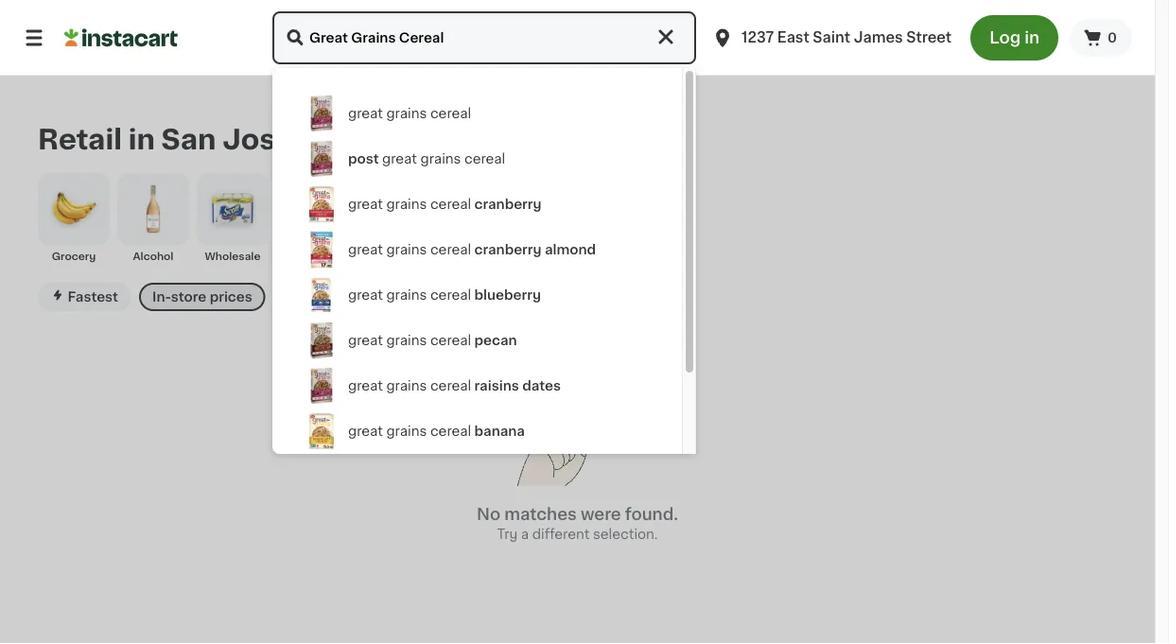 Task type: describe. For each thing, give the bounding box(es) containing it.
a
[[521, 528, 529, 541]]

fastest
[[68, 290, 118, 304]]

post great grains cereal
[[348, 152, 505, 166]]

grains for great grains cereal cranberry almond
[[386, 243, 427, 256]]

grains for great grains cereal raisins dates
[[386, 379, 427, 393]]

in for retail
[[128, 126, 155, 153]]

great grains cereal cranberry
[[348, 198, 542, 211]]

james
[[854, 31, 903, 44]]

no
[[477, 506, 501, 523]]

pharmacy button
[[515, 173, 587, 264]]

wholesale button
[[197, 173, 269, 264]]

grains for great grains cereal blueberry
[[386, 289, 427, 302]]

dates
[[522, 379, 561, 393]]

ebt button
[[273, 283, 326, 311]]

alcohol
[[133, 251, 174, 261]]

in for log
[[1025, 30, 1040, 46]]

0
[[1108, 31, 1117, 44]]

log in button
[[971, 15, 1059, 61]]

1237 east saint james street button
[[704, 11, 959, 64]]

pharmacy
[[523, 251, 578, 261]]

retail in san jose
[[38, 126, 293, 153]]

pickup button
[[334, 283, 407, 311]]

no matches were found. try a different selection.
[[477, 506, 678, 541]]

great grains cereal
[[348, 107, 471, 120]]

post
[[348, 152, 379, 166]]

cereal for cranberry almond
[[430, 243, 471, 256]]

grains for great grains cereal
[[386, 107, 427, 120]]

grains up 'great grains cereal cranberry'
[[420, 152, 461, 166]]

great grains cereal pecan
[[348, 334, 517, 347]]

great for great grains cereal banana
[[348, 425, 383, 438]]

cereal for blueberry
[[430, 289, 471, 302]]

grocery button
[[38, 173, 110, 264]]

cranberry for cranberry almond
[[474, 243, 542, 256]]

great for great grains cereal
[[348, 107, 383, 120]]

convenience
[[277, 251, 348, 261]]

ebt
[[286, 290, 313, 304]]

grains for great grains cereal banana
[[386, 425, 427, 438]]

raisins
[[474, 379, 519, 393]]

grains for great grains cereal pecan
[[386, 334, 427, 347]]

cereal for raisins dates
[[430, 379, 471, 393]]

matches
[[504, 506, 577, 523]]

pecan
[[474, 334, 517, 347]]

beauty
[[452, 251, 490, 261]]

1237 east saint james street button
[[711, 11, 952, 64]]

grains for great grains cereal cranberry
[[386, 198, 427, 211]]

blueberry
[[474, 289, 541, 302]]

cereal down great grains cereal 'link'
[[464, 152, 505, 166]]

fastest button
[[38, 283, 131, 311]]

pickup
[[347, 290, 394, 304]]

retail
[[38, 126, 122, 153]]

cereal inside 'link'
[[430, 107, 471, 120]]

grocery
[[52, 251, 96, 261]]

different
[[532, 528, 590, 541]]

new button
[[415, 283, 472, 311]]

selection.
[[593, 528, 658, 541]]

cereal for banana
[[430, 425, 471, 438]]

great for great grains cereal cranberry
[[348, 198, 383, 211]]

alcohol button
[[117, 173, 189, 264]]

great for great grains cereal raisins dates
[[348, 379, 383, 393]]



Task type: locate. For each thing, give the bounding box(es) containing it.
grains up great grains cereal blueberry
[[386, 243, 427, 256]]

beauty button
[[435, 173, 507, 264]]

cranberry up great grains cereal cranberry almond
[[474, 198, 542, 211]]

in right log
[[1025, 30, 1040, 46]]

in-
[[152, 290, 171, 304]]

cranberry
[[474, 198, 542, 211], [474, 243, 542, 256]]

great for great grains cereal cranberry almond
[[348, 243, 383, 256]]

prices
[[210, 290, 252, 304]]

retail in san jose main content
[[0, 76, 1155, 619]]

grains down great grains cereal pecan on the bottom
[[386, 379, 427, 393]]

in inside button
[[1025, 30, 1040, 46]]

wholesale
[[205, 251, 261, 261]]

grains left 'new'
[[386, 289, 427, 302]]

cereal down the new button
[[430, 334, 471, 347]]

cranberry for cranberry
[[474, 198, 542, 211]]

cereal down beauty
[[430, 289, 471, 302]]

Search field
[[272, 11, 696, 64]]

1237 east saint james street
[[742, 31, 952, 44]]

cereal for cranberry
[[430, 198, 471, 211]]

almond
[[545, 243, 596, 256]]

found.
[[625, 506, 678, 523]]

in-store prices button
[[139, 283, 266, 311]]

0 button
[[1070, 19, 1132, 57]]

saint
[[813, 31, 851, 44]]

None search field
[[272, 11, 696, 64]]

cereal down great grains cereal raisins dates
[[430, 425, 471, 438]]

grains
[[386, 107, 427, 120], [420, 152, 461, 166], [386, 198, 427, 211], [386, 243, 427, 256], [386, 289, 427, 302], [386, 334, 427, 347], [386, 379, 427, 393], [386, 425, 427, 438]]

search list box
[[288, 91, 667, 552]]

cereal left raisins
[[430, 379, 471, 393]]

great for great grains cereal blueberry
[[348, 289, 383, 302]]

log in
[[990, 30, 1040, 46]]

great grains cereal cranberry almond
[[348, 243, 596, 256]]

instacart logo image
[[64, 26, 178, 49]]

grains inside great grains cereal 'link'
[[386, 107, 427, 120]]

cereal down 'great grains cereal cranberry'
[[430, 243, 471, 256]]

street
[[906, 31, 952, 44]]

great grains cereal banana
[[348, 425, 525, 438]]

search products, stores, and recipes element
[[0, 11, 1155, 643]]

great grains cereal link
[[288, 91, 667, 136]]

try
[[497, 528, 518, 541]]

grains up post great grains cereal at top left
[[386, 107, 427, 120]]

cereal up great grains cereal cranberry almond
[[430, 198, 471, 211]]

jose
[[222, 126, 293, 153]]

0 vertical spatial in
[[1025, 30, 1040, 46]]

in
[[1025, 30, 1040, 46], [128, 126, 155, 153]]

great inside 'link'
[[348, 107, 383, 120]]

pets button
[[356, 173, 428, 264]]

in inside main content
[[128, 126, 155, 153]]

cranberry up blueberry
[[474, 243, 542, 256]]

grains down great grains cereal raisins dates
[[386, 425, 427, 438]]

convenience button
[[276, 173, 348, 264]]

great for great grains cereal pecan
[[348, 334, 383, 347]]

0 vertical spatial cranberry
[[474, 198, 542, 211]]

1 horizontal spatial in
[[1025, 30, 1040, 46]]

2 cranberry from the top
[[474, 243, 542, 256]]

1 vertical spatial in
[[128, 126, 155, 153]]

cereal for pecan
[[430, 334, 471, 347]]

1 cranberry from the top
[[474, 198, 542, 211]]

in-store prices
[[152, 290, 252, 304]]

east
[[777, 31, 809, 44]]

great
[[348, 107, 383, 120], [382, 152, 417, 166], [348, 198, 383, 211], [348, 243, 383, 256], [348, 289, 383, 302], [348, 334, 383, 347], [348, 379, 383, 393], [348, 425, 383, 438]]

great grains cereal blueberry
[[348, 289, 541, 302]]

in left san
[[128, 126, 155, 153]]

banana
[[474, 425, 525, 438]]

none search field inside search products, stores, and recipes element
[[272, 11, 696, 64]]

0 horizontal spatial in
[[128, 126, 155, 153]]

1237
[[742, 31, 774, 44]]

cereal up post great grains cereal at top left
[[430, 107, 471, 120]]

log
[[990, 30, 1021, 46]]

store
[[171, 290, 206, 304]]

grains down pickup button
[[386, 334, 427, 347]]

pets
[[380, 251, 404, 261]]

great grains cereal raisins dates
[[348, 379, 561, 393]]

grains down post great grains cereal at top left
[[386, 198, 427, 211]]

new
[[428, 290, 459, 304]]

1 vertical spatial cranberry
[[474, 243, 542, 256]]

cereal
[[430, 107, 471, 120], [464, 152, 505, 166], [430, 198, 471, 211], [430, 243, 471, 256], [430, 289, 471, 302], [430, 334, 471, 347], [430, 379, 471, 393], [430, 425, 471, 438]]

san
[[161, 126, 216, 153]]

were
[[581, 506, 621, 523]]



Task type: vqa. For each thing, say whether or not it's contained in the screenshot.
'Costco' to the bottom
no



